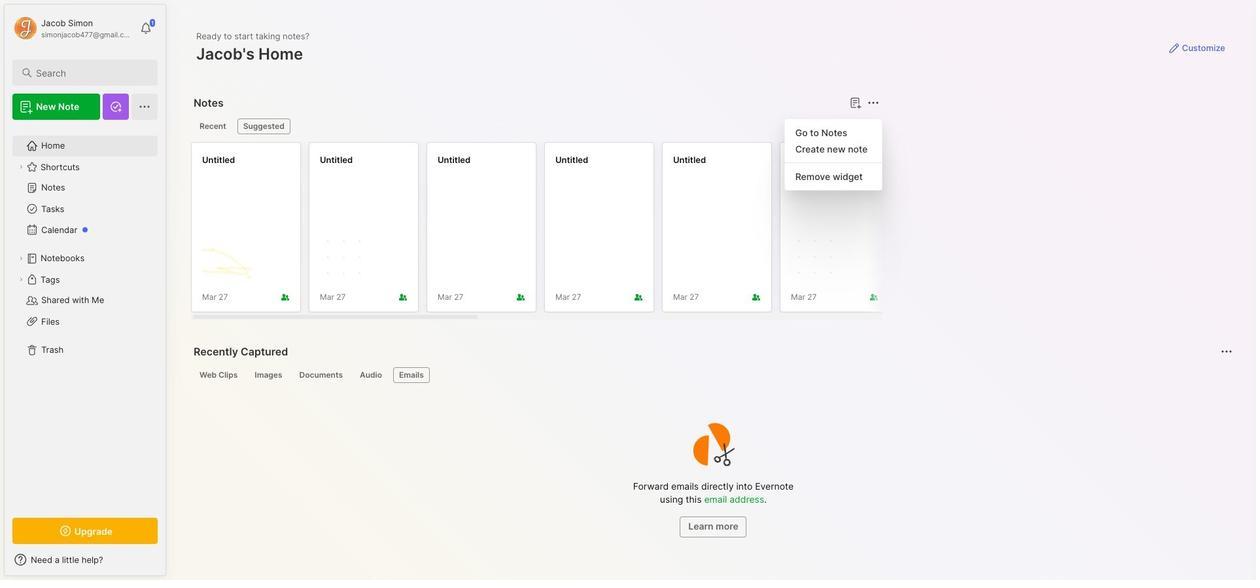 Task type: locate. For each thing, give the bounding box(es) containing it.
tree
[[5, 128, 166, 506]]

Account field
[[12, 15, 134, 41]]

WHAT'S NEW field
[[5, 549, 166, 570]]

more actions image
[[866, 95, 882, 111]]

1 vertical spatial tab list
[[194, 367, 1231, 383]]

expand tags image
[[17, 276, 25, 283]]

thumbnail image
[[202, 233, 252, 283], [320, 233, 370, 283], [791, 233, 841, 283]]

None search field
[[36, 65, 146, 81]]

2 horizontal spatial thumbnail image
[[791, 233, 841, 283]]

tab list
[[194, 118, 878, 134], [194, 367, 1231, 383]]

1 horizontal spatial thumbnail image
[[320, 233, 370, 283]]

0 horizontal spatial thumbnail image
[[202, 233, 252, 283]]

main element
[[0, 0, 170, 580]]

row group
[[191, 142, 1257, 320]]

none search field inside main element
[[36, 65, 146, 81]]

tab
[[194, 118, 232, 134], [237, 118, 290, 134], [194, 367, 244, 383], [249, 367, 288, 383], [294, 367, 349, 383], [354, 367, 388, 383], [393, 367, 430, 383]]

0 vertical spatial tab list
[[194, 118, 878, 134]]



Task type: describe. For each thing, give the bounding box(es) containing it.
3 thumbnail image from the left
[[791, 233, 841, 283]]

More actions field
[[865, 94, 883, 112]]

2 thumbnail image from the left
[[320, 233, 370, 283]]

2 tab list from the top
[[194, 367, 1231, 383]]

expand notebooks image
[[17, 255, 25, 263]]

1 thumbnail image from the left
[[202, 233, 252, 283]]

tree inside main element
[[5, 128, 166, 506]]

click to collapse image
[[165, 556, 175, 572]]

dropdown list menu
[[785, 124, 882, 185]]

1 tab list from the top
[[194, 118, 878, 134]]

Search text field
[[36, 67, 146, 79]]



Task type: vqa. For each thing, say whether or not it's contained in the screenshot.
Account field
yes



